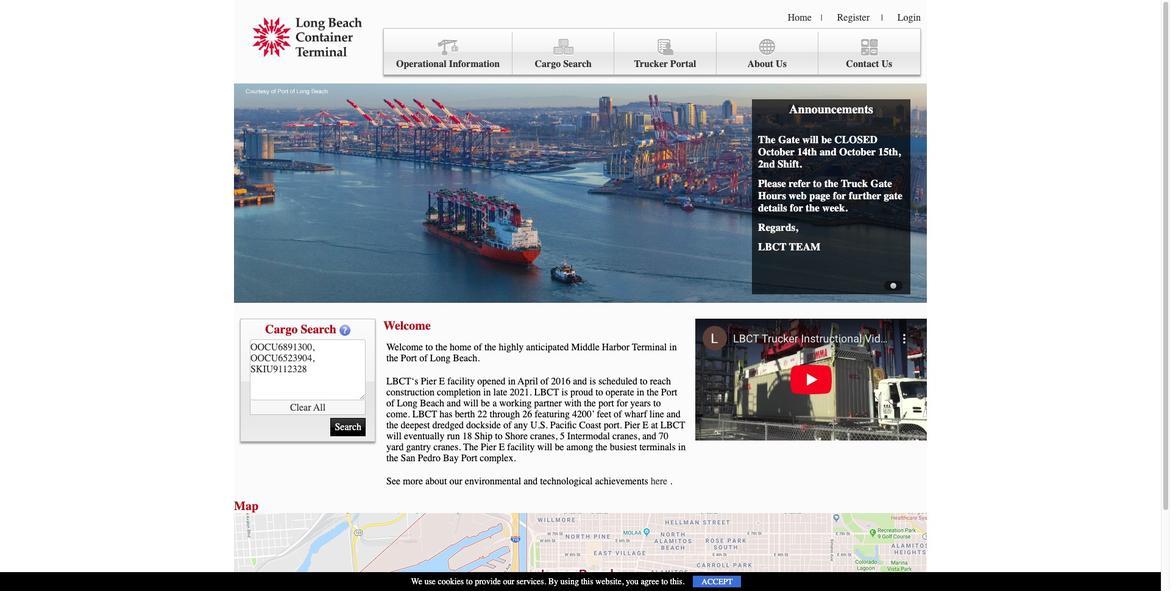 Task type: describe. For each thing, give the bounding box(es) containing it.
proud
[[570, 387, 593, 398]]

1 october from the left
[[758, 146, 795, 158]]

Enter container numbers and/ or booking numbers. text field
[[250, 339, 366, 400]]

us for about us
[[776, 59, 787, 69]]

pedro
[[418, 453, 441, 464]]

22
[[477, 409, 487, 420]]

0 vertical spatial e
[[439, 376, 445, 387]]

this
[[581, 576, 593, 587]]

feet
[[597, 409, 611, 420]]

use
[[424, 576, 436, 587]]

busiest
[[610, 442, 637, 453]]

14th and
[[797, 146, 836, 158]]

trucker portal
[[634, 59, 696, 69]]

to right cookies
[[466, 576, 473, 587]]

a
[[492, 398, 497, 409]]

details
[[758, 202, 787, 214]]

agree
[[641, 576, 659, 587]]

map
[[234, 499, 258, 513]]

1 vertical spatial facility
[[507, 442, 535, 453]]

the left truck
[[824, 177, 838, 190]]

please
[[758, 177, 786, 190]]

2021.
[[510, 387, 532, 398]]

and right line
[[666, 409, 681, 420]]

operate
[[606, 387, 634, 398]]

here link
[[651, 476, 667, 487]]

information
[[449, 59, 500, 69]]

in right operate
[[637, 387, 644, 398]]

refer
[[789, 177, 810, 190]]

0 horizontal spatial is
[[561, 387, 568, 398]]

port inside welcome to the home of the highly anticipated middle harbor terminal in the port of long beach.
[[401, 353, 417, 364]]

to left this.
[[661, 576, 668, 587]]

2 october from the left
[[839, 146, 876, 158]]

line
[[649, 409, 664, 420]]

pacific
[[550, 420, 577, 431]]

to right 'proud'
[[595, 387, 603, 398]]

website,
[[595, 576, 624, 587]]

gantry
[[406, 442, 431, 453]]

achievements
[[595, 476, 648, 487]]

the left port
[[584, 398, 596, 409]]

among
[[566, 442, 593, 453]]

has
[[440, 409, 453, 420]]

by
[[548, 576, 558, 587]]

of right home
[[474, 342, 482, 353]]

deepest
[[401, 420, 430, 431]]

for inside lbct's pier e facility opened in april of 2016 and is scheduled to reach construction completion in late 2021.  lbct is proud to operate in the port of long beach and will be a working partner with the port for years to come.  lbct has berth 22 through 26 featuring 4200' feet of wharf line and the deepest dredged dockside of any u.s. pacific coast port. pier e at lbct will eventually run 18 ship to shore cranes, 5 intermodal cranes, and 70 yard gantry cranes. the pier e facility will be among the busiest terminals in the san pedro bay port complex.
[[616, 398, 628, 409]]

4200'
[[572, 409, 595, 420]]

welcome for welcome
[[383, 319, 431, 333]]

in right 'late'
[[508, 376, 516, 387]]

lbct's pier e facility opened in april of 2016 and is scheduled to reach construction completion in late 2021.  lbct is proud to operate in the port of long beach and will be a working partner with the port for years to come.  lbct has berth 22 through 26 featuring 4200' feet of wharf line and the deepest dredged dockside of any u.s. pacific coast port. pier e at lbct will eventually run 18 ship to shore cranes, 5 intermodal cranes, and 70 yard gantry cranes. the pier e facility will be among the busiest terminals in the san pedro bay port complex.
[[386, 376, 686, 464]]

beach
[[420, 398, 444, 409]]

accept button
[[693, 576, 741, 587]]

highly
[[499, 342, 524, 353]]

any
[[514, 420, 528, 431]]

trucker portal link
[[614, 32, 716, 75]]

0 vertical spatial facility
[[447, 376, 475, 387]]

2 horizontal spatial port
[[661, 387, 677, 398]]

2016
[[551, 376, 570, 387]]

with
[[564, 398, 582, 409]]

wharf
[[624, 409, 647, 420]]

completion
[[437, 387, 481, 398]]

provide
[[475, 576, 501, 587]]

berth
[[455, 409, 475, 420]]

1 horizontal spatial for
[[790, 202, 803, 214]]

port.
[[604, 420, 622, 431]]

truck
[[841, 177, 868, 190]]

the up lbct's
[[386, 353, 398, 364]]

announcements
[[789, 102, 873, 116]]

the inside the gate will be closed october 14th and october 15th, 2nd shift.
[[758, 133, 776, 146]]

see
[[386, 476, 400, 487]]

technological
[[540, 476, 593, 487]]

1 horizontal spatial port
[[461, 453, 477, 464]]

clear all
[[290, 402, 325, 413]]

using
[[560, 576, 579, 587]]

in left 'late'
[[483, 387, 491, 398]]

here
[[651, 476, 667, 487]]

register
[[837, 12, 870, 23]]

of right feet
[[614, 409, 622, 420]]

1 vertical spatial cargo search
[[265, 322, 336, 336]]

to inside please refer to the truck gate hours web page for further gate details for the week.
[[813, 177, 822, 190]]

about
[[747, 59, 773, 69]]

will left a
[[463, 398, 478, 409]]

we
[[411, 576, 422, 587]]

partner
[[534, 398, 562, 409]]

lbct team
[[758, 241, 820, 253]]

lbct up featuring on the left bottom of page
[[534, 387, 559, 398]]

gate
[[884, 190, 902, 202]]

shore
[[505, 431, 528, 442]]

cranes.
[[433, 442, 461, 453]]

eventually
[[404, 431, 445, 442]]

menu bar containing operational information
[[383, 28, 921, 75]]

operational
[[396, 59, 446, 69]]

home
[[450, 342, 471, 353]]

2 | from the left
[[881, 13, 883, 23]]

the up yard
[[386, 420, 398, 431]]

26
[[522, 409, 532, 420]]

run
[[447, 431, 460, 442]]

web
[[789, 190, 807, 202]]

15th,
[[878, 146, 901, 158]]

this.
[[670, 576, 685, 587]]

come.
[[386, 409, 410, 420]]

lbct's
[[386, 376, 418, 387]]

cookies
[[438, 576, 464, 587]]

you
[[626, 576, 639, 587]]

1 cranes, from the left
[[530, 431, 557, 442]]

lbct down regards,​
[[758, 241, 787, 253]]

beach.
[[453, 353, 480, 364]]

reach
[[650, 376, 671, 387]]

be inside the gate will be closed october 14th and october 15th, 2nd shift.
[[821, 133, 832, 146]]

in inside welcome to the home of the highly anticipated middle harbor terminal in the port of long beach.
[[669, 342, 677, 353]]

the left home
[[435, 342, 447, 353]]

about us link
[[716, 32, 818, 75]]

page
[[809, 190, 830, 202]]



Task type: locate. For each thing, give the bounding box(es) containing it.
0 horizontal spatial pier
[[421, 376, 436, 387]]

intermodal
[[567, 431, 610, 442]]

u.s.
[[530, 420, 548, 431]]

None submit
[[331, 418, 366, 436]]

0 vertical spatial welcome
[[383, 319, 431, 333]]

long inside welcome to the home of the highly anticipated middle harbor terminal in the port of long beach.
[[430, 353, 451, 364]]

operational information
[[396, 59, 500, 69]]

the
[[758, 133, 776, 146], [463, 442, 478, 453]]

e left shore
[[499, 442, 505, 453]]

the inside lbct's pier e facility opened in april of 2016 and is scheduled to reach construction completion in late 2021.  lbct is proud to operate in the port of long beach and will be a working partner with the port for years to come.  lbct has berth 22 through 26 featuring 4200' feet of wharf line and the deepest dredged dockside of any u.s. pacific coast port. pier e at lbct will eventually run 18 ship to shore cranes, 5 intermodal cranes, and 70 yard gantry cranes. the pier e facility will be among the busiest terminals in the san pedro bay port complex.
[[463, 442, 478, 453]]

to right refer
[[813, 177, 822, 190]]

and left 70
[[642, 431, 656, 442]]

to left reach
[[640, 376, 647, 387]]

be
[[821, 133, 832, 146], [481, 398, 490, 409], [555, 442, 564, 453]]

0 horizontal spatial for
[[616, 398, 628, 409]]

october up truck
[[839, 146, 876, 158]]

the gate will be closed october 14th and october 15th, 2nd shift.
[[758, 133, 901, 170]]

0 vertical spatial cargo
[[535, 59, 561, 69]]

home
[[788, 12, 812, 23]]

login link
[[897, 12, 921, 23]]

pier up beach
[[421, 376, 436, 387]]

all
[[313, 402, 325, 413]]

contact us link
[[818, 32, 920, 75]]

of left any
[[503, 420, 511, 431]]

gate inside please refer to the truck gate hours web page for further gate details for the week.
[[871, 177, 892, 190]]

about us
[[747, 59, 787, 69]]

and left technological
[[524, 476, 538, 487]]

cranes, left 5
[[530, 431, 557, 442]]

1 horizontal spatial e
[[499, 442, 505, 453]]

the up line
[[647, 387, 659, 398]]

middle
[[571, 342, 599, 353]]

late
[[493, 387, 507, 398]]

of
[[474, 342, 482, 353], [419, 353, 428, 364], [540, 376, 549, 387], [386, 398, 394, 409], [614, 409, 622, 420], [503, 420, 511, 431]]

in right 70
[[678, 442, 686, 453]]

0 horizontal spatial the
[[463, 442, 478, 453]]

our right provide
[[503, 576, 514, 587]]

0 vertical spatial gate
[[778, 133, 800, 146]]

70
[[659, 431, 668, 442]]

0 horizontal spatial cargo
[[265, 322, 298, 336]]

1 horizontal spatial gate
[[871, 177, 892, 190]]

0 horizontal spatial |
[[821, 13, 822, 23]]

will
[[802, 133, 819, 146], [463, 398, 478, 409], [386, 431, 402, 442], [537, 442, 552, 453]]

be left closed
[[821, 133, 832, 146]]

pier
[[421, 376, 436, 387], [624, 420, 640, 431], [481, 442, 496, 453]]

will inside the gate will be closed october 14th and october 15th, 2nd shift.
[[802, 133, 819, 146]]

clear all button
[[250, 400, 366, 415]]

long inside lbct's pier e facility opened in april of 2016 and is scheduled to reach construction completion in late 2021.  lbct is proud to operate in the port of long beach and will be a working partner with the port for years to come.  lbct has berth 22 through 26 featuring 4200' feet of wharf line and the deepest dredged dockside of any u.s. pacific coast port. pier e at lbct will eventually run 18 ship to shore cranes, 5 intermodal cranes, and 70 yard gantry cranes. the pier e facility will be among the busiest terminals in the san pedro bay port complex.
[[397, 398, 417, 409]]

1 horizontal spatial cranes,
[[612, 431, 640, 442]]

2 cranes, from the left
[[612, 431, 640, 442]]

years
[[630, 398, 651, 409]]

1 vertical spatial search
[[301, 322, 336, 336]]

at
[[651, 420, 658, 431]]

us inside 'link'
[[776, 59, 787, 69]]

0 vertical spatial the
[[758, 133, 776, 146]]

us right contact
[[881, 59, 892, 69]]

0 horizontal spatial long
[[397, 398, 417, 409]]

0 vertical spatial search
[[563, 59, 592, 69]]

0 vertical spatial long
[[430, 353, 451, 364]]

about
[[425, 476, 447, 487]]

operational information link
[[384, 32, 513, 75]]

environmental
[[465, 476, 521, 487]]

.
[[670, 476, 672, 487]]

trucker
[[634, 59, 668, 69]]

san
[[401, 453, 415, 464]]

to
[[813, 177, 822, 190], [425, 342, 433, 353], [640, 376, 647, 387], [595, 387, 603, 398], [653, 398, 661, 409], [495, 431, 503, 442], [466, 576, 473, 587], [661, 576, 668, 587]]

1 horizontal spatial search
[[563, 59, 592, 69]]

lbct right at
[[660, 420, 685, 431]]

1 horizontal spatial pier
[[481, 442, 496, 453]]

home link
[[788, 12, 812, 23]]

1 vertical spatial welcome
[[386, 342, 423, 353]]

more
[[403, 476, 423, 487]]

of left the 2016
[[540, 376, 549, 387]]

ship
[[475, 431, 493, 442]]

portal
[[670, 59, 696, 69]]

2 horizontal spatial pier
[[624, 420, 640, 431]]

in right terminal
[[669, 342, 677, 353]]

facility down any
[[507, 442, 535, 453]]

gate inside the gate will be closed october 14th and october 15th, 2nd shift.
[[778, 133, 800, 146]]

terminal
[[632, 342, 667, 353]]

for right page
[[833, 190, 846, 202]]

port
[[401, 353, 417, 364], [661, 387, 677, 398], [461, 453, 477, 464]]

0 horizontal spatial october
[[758, 146, 795, 158]]

1 | from the left
[[821, 13, 822, 23]]

2 vertical spatial be
[[555, 442, 564, 453]]

and right beach
[[447, 398, 461, 409]]

| left login link
[[881, 13, 883, 23]]

2 horizontal spatial be
[[821, 133, 832, 146]]

the right among at the bottom of page
[[595, 442, 607, 453]]

april
[[518, 376, 538, 387]]

hours
[[758, 190, 786, 202]]

is left "scheduled"
[[589, 376, 596, 387]]

e up beach
[[439, 376, 445, 387]]

0 horizontal spatial us
[[776, 59, 787, 69]]

pier right port.
[[624, 420, 640, 431]]

october up the please
[[758, 146, 795, 158]]

|
[[821, 13, 822, 23], [881, 13, 883, 23]]

in
[[669, 342, 677, 353], [508, 376, 516, 387], [483, 387, 491, 398], [637, 387, 644, 398], [678, 442, 686, 453]]

1 vertical spatial pier
[[624, 420, 640, 431]]

0 horizontal spatial be
[[481, 398, 490, 409]]

harbor
[[602, 342, 630, 353]]

2 vertical spatial port
[[461, 453, 477, 464]]

0 horizontal spatial facility
[[447, 376, 475, 387]]

18
[[462, 431, 472, 442]]

to left home
[[425, 342, 433, 353]]

our
[[449, 476, 462, 487], [503, 576, 514, 587]]

of up construction
[[419, 353, 428, 364]]

will left 5
[[537, 442, 552, 453]]

port up line
[[661, 387, 677, 398]]

1 vertical spatial our
[[503, 576, 514, 587]]

to right ship
[[495, 431, 503, 442]]

the right run at left
[[463, 442, 478, 453]]

port up lbct's
[[401, 353, 417, 364]]

1 vertical spatial e
[[642, 420, 648, 431]]

for right port
[[616, 398, 628, 409]]

2 horizontal spatial for
[[833, 190, 846, 202]]

1 horizontal spatial cargo
[[535, 59, 561, 69]]

0 horizontal spatial cranes,
[[530, 431, 557, 442]]

1 vertical spatial the
[[463, 442, 478, 453]]

us for contact us
[[881, 59, 892, 69]]

port
[[598, 398, 614, 409]]

coast
[[579, 420, 601, 431]]

us right about in the top right of the page
[[776, 59, 787, 69]]

shift.
[[778, 158, 802, 170]]

featuring
[[535, 409, 570, 420]]

the left san
[[386, 453, 398, 464]]

cargo search
[[535, 59, 592, 69], [265, 322, 336, 336]]

cranes, down the wharf
[[612, 431, 640, 442]]

1 horizontal spatial us
[[881, 59, 892, 69]]

0 vertical spatial port
[[401, 353, 417, 364]]

gate up shift.
[[778, 133, 800, 146]]

complex.
[[480, 453, 516, 464]]

welcome inside welcome to the home of the highly anticipated middle harbor terminal in the port of long beach.
[[386, 342, 423, 353]]

2 us from the left
[[881, 59, 892, 69]]

long down lbct's
[[397, 398, 417, 409]]

2 vertical spatial pier
[[481, 442, 496, 453]]

facility down beach.
[[447, 376, 475, 387]]

to right 'years'
[[653, 398, 661, 409]]

1 horizontal spatial cargo search
[[535, 59, 592, 69]]

0 horizontal spatial our
[[449, 476, 462, 487]]

1 horizontal spatial long
[[430, 353, 451, 364]]

gate right truck
[[871, 177, 892, 190]]

the left week.
[[806, 202, 820, 214]]

closed
[[834, 133, 877, 146]]

through
[[490, 409, 520, 420]]

regards,​
[[758, 221, 798, 233]]

be left a
[[481, 398, 490, 409]]

menu bar
[[383, 28, 921, 75]]

e left at
[[642, 420, 648, 431]]

welcome to the home of the highly anticipated middle harbor terminal in the port of long beach.
[[386, 342, 677, 364]]

0 horizontal spatial search
[[301, 322, 336, 336]]

accept
[[702, 577, 733, 586]]

port right bay
[[461, 453, 477, 464]]

1 horizontal spatial our
[[503, 576, 514, 587]]

1 vertical spatial cargo
[[265, 322, 298, 336]]

we use cookies to provide our services. by using this website, you agree to this.
[[411, 576, 685, 587]]

cargo inside menu bar
[[535, 59, 561, 69]]

and right the 2016
[[573, 376, 587, 387]]

opened
[[477, 376, 505, 387]]

further
[[849, 190, 881, 202]]

0 horizontal spatial gate
[[778, 133, 800, 146]]

1 horizontal spatial the
[[758, 133, 776, 146]]

register link
[[837, 12, 870, 23]]

0 vertical spatial be
[[821, 133, 832, 146]]

the up 2nd
[[758, 133, 776, 146]]

1 us from the left
[[776, 59, 787, 69]]

1 horizontal spatial be
[[555, 442, 564, 453]]

0 horizontal spatial cargo search
[[265, 322, 336, 336]]

1 vertical spatial long
[[397, 398, 417, 409]]

contact
[[846, 59, 879, 69]]

0 vertical spatial our
[[449, 476, 462, 487]]

| right home link
[[821, 13, 822, 23]]

2 horizontal spatial e
[[642, 420, 648, 431]]

to inside welcome to the home of the highly anticipated middle harbor terminal in the port of long beach.
[[425, 342, 433, 353]]

anticipated
[[526, 342, 569, 353]]

0 vertical spatial pier
[[421, 376, 436, 387]]

welcome for welcome to the home of the highly anticipated middle harbor terminal in the port of long beach.
[[386, 342, 423, 353]]

login
[[897, 12, 921, 23]]

2 vertical spatial e
[[499, 442, 505, 453]]

bay
[[443, 453, 459, 464]]

0 horizontal spatial port
[[401, 353, 417, 364]]

will down 'announcements'
[[802, 133, 819, 146]]

long left beach.
[[430, 353, 451, 364]]

1 vertical spatial be
[[481, 398, 490, 409]]

1 horizontal spatial october
[[839, 146, 876, 158]]

will down come.
[[386, 431, 402, 442]]

facility
[[447, 376, 475, 387], [507, 442, 535, 453]]

0 vertical spatial cargo search
[[535, 59, 592, 69]]

our right about
[[449, 476, 462, 487]]

0 horizontal spatial e
[[439, 376, 445, 387]]

gate
[[778, 133, 800, 146], [871, 177, 892, 190]]

be left among at the bottom of page
[[555, 442, 564, 453]]

1 vertical spatial gate
[[871, 177, 892, 190]]

1 horizontal spatial is
[[589, 376, 596, 387]]

lbct left has
[[412, 409, 437, 420]]

1 horizontal spatial facility
[[507, 442, 535, 453]]

the left highly
[[484, 342, 496, 353]]

of down lbct's
[[386, 398, 394, 409]]

the
[[824, 177, 838, 190], [806, 202, 820, 214], [435, 342, 447, 353], [484, 342, 496, 353], [386, 353, 398, 364], [647, 387, 659, 398], [584, 398, 596, 409], [386, 420, 398, 431], [595, 442, 607, 453], [386, 453, 398, 464]]

1 horizontal spatial |
[[881, 13, 883, 23]]

for right details
[[790, 202, 803, 214]]

and
[[573, 376, 587, 387], [447, 398, 461, 409], [666, 409, 681, 420], [642, 431, 656, 442], [524, 476, 538, 487]]

1 vertical spatial port
[[661, 387, 677, 398]]

scheduled
[[598, 376, 637, 387]]

is left 'proud'
[[561, 387, 568, 398]]

cranes,
[[530, 431, 557, 442], [612, 431, 640, 442]]

2nd
[[758, 158, 775, 170]]

construction
[[386, 387, 435, 398]]

pier down dockside
[[481, 442, 496, 453]]



Task type: vqa. For each thing, say whether or not it's contained in the screenshot.
Container
no



